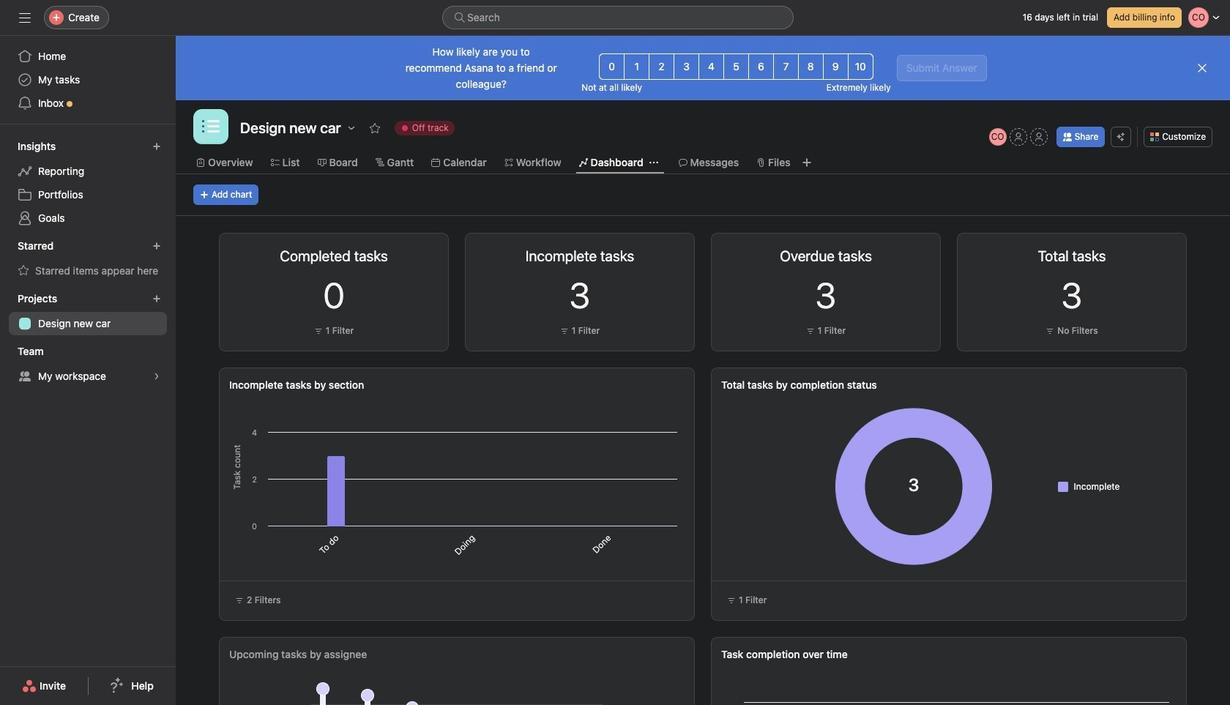 Task type: describe. For each thing, give the bounding box(es) containing it.
manage project members image
[[990, 128, 1007, 146]]

starred element
[[0, 233, 176, 286]]

add to starred image
[[369, 122, 381, 134]]

new insights image
[[152, 142, 161, 151]]

tab actions image
[[650, 158, 658, 167]]

add tab image
[[801, 157, 813, 169]]

global element
[[0, 36, 176, 124]]

insights element
[[0, 133, 176, 233]]

dismiss image
[[1197, 62, 1209, 74]]

teams element
[[0, 339, 176, 391]]



Task type: vqa. For each thing, say whether or not it's contained in the screenshot.
the left "to"
no



Task type: locate. For each thing, give the bounding box(es) containing it.
view chart image
[[381, 248, 393, 260], [627, 248, 639, 260]]

list box
[[443, 6, 794, 29]]

add items to starred image
[[152, 242, 161, 251]]

list image
[[202, 118, 220, 136]]

None radio
[[624, 53, 650, 80], [649, 53, 675, 80], [774, 53, 799, 80], [823, 53, 849, 80], [624, 53, 650, 80], [649, 53, 675, 80], [774, 53, 799, 80], [823, 53, 849, 80]]

see details, my workspace image
[[152, 372, 161, 381]]

projects element
[[0, 286, 176, 339]]

hide sidebar image
[[19, 12, 31, 23]]

1 horizontal spatial view chart image
[[627, 248, 639, 260]]

new project or portfolio image
[[152, 295, 161, 303]]

2 view chart image from the left
[[627, 248, 639, 260]]

option group
[[600, 53, 874, 80]]

None radio
[[600, 53, 625, 80], [674, 53, 700, 80], [699, 53, 725, 80], [724, 53, 750, 80], [749, 53, 774, 80], [799, 53, 824, 80], [848, 53, 874, 80], [600, 53, 625, 80], [674, 53, 700, 80], [699, 53, 725, 80], [724, 53, 750, 80], [749, 53, 774, 80], [799, 53, 824, 80], [848, 53, 874, 80]]

0 horizontal spatial view chart image
[[381, 248, 393, 260]]

1 view chart image from the left
[[381, 248, 393, 260]]

ask ai image
[[1118, 133, 1126, 141]]



